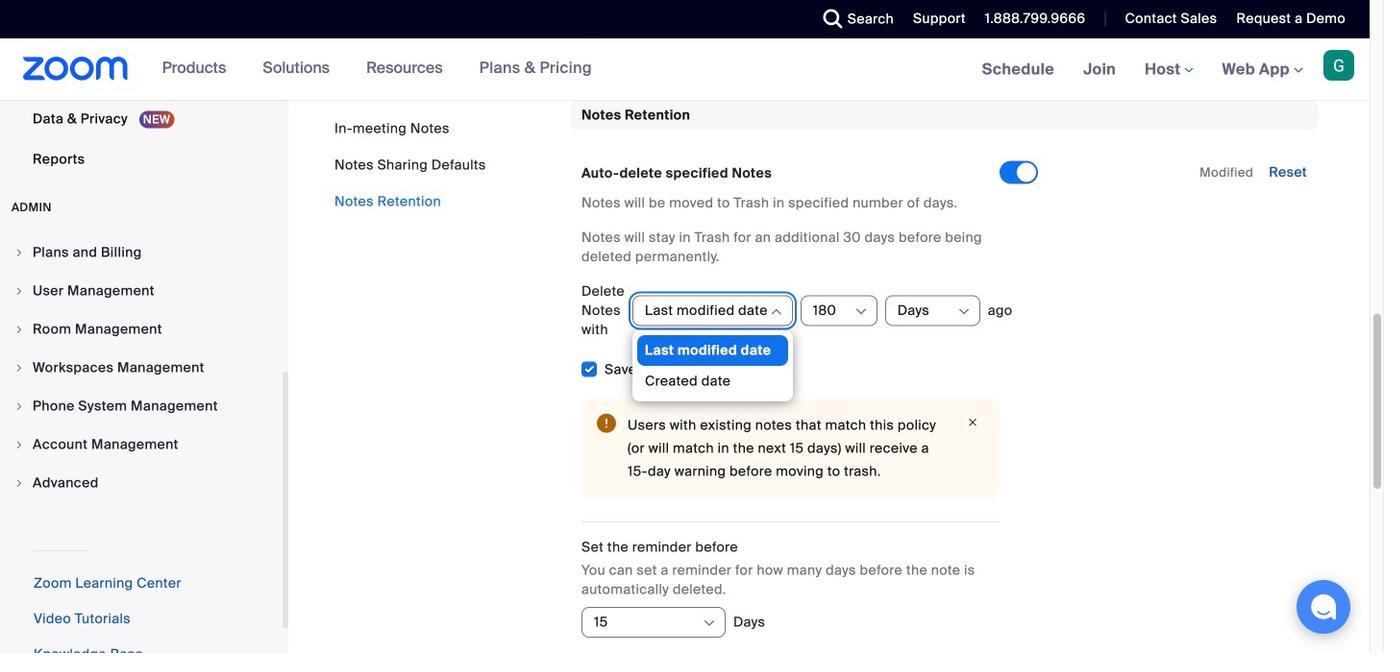 Task type: describe. For each thing, give the bounding box(es) containing it.
close image
[[961, 415, 984, 432]]

right image for 1st menu item
[[13, 247, 25, 259]]

0 horizontal spatial show options image
[[702, 616, 717, 632]]

2 right image from the top
[[13, 401, 25, 412]]

3 right image from the top
[[13, 478, 25, 489]]

7 menu item from the top
[[0, 465, 283, 502]]

right image for second menu item from the top of the admin menu menu
[[13, 286, 25, 297]]

right image for 3rd menu item
[[13, 324, 25, 336]]

zoom logo image
[[23, 57, 128, 81]]

1 horizontal spatial show options image
[[956, 304, 972, 320]]



Task type: vqa. For each thing, say whether or not it's contained in the screenshot.
application
no



Task type: locate. For each thing, give the bounding box(es) containing it.
hide options image
[[769, 304, 784, 320]]

4 menu item from the top
[[0, 350, 283, 386]]

show options image
[[956, 304, 972, 320], [702, 616, 717, 632]]

6 menu item from the top
[[0, 427, 283, 463]]

menu bar
[[335, 119, 486, 212]]

1 right image from the top
[[13, 247, 25, 259]]

alert
[[582, 399, 1000, 499]]

warning image
[[597, 415, 616, 434]]

product information navigation
[[148, 38, 607, 100]]

delete type: modified_date list box
[[637, 336, 788, 397]]

right image
[[13, 247, 25, 259], [13, 286, 25, 297], [13, 324, 25, 336], [13, 439, 25, 451]]

2 right image from the top
[[13, 286, 25, 297]]

notes retention element
[[570, 100, 1319, 654]]

1 vertical spatial show options image
[[702, 616, 717, 632]]

admin menu menu
[[0, 235, 283, 504]]

right image
[[13, 362, 25, 374], [13, 401, 25, 412], [13, 478, 25, 489]]

3 menu item from the top
[[0, 311, 283, 348]]

2 vertical spatial right image
[[13, 478, 25, 489]]

0 vertical spatial right image
[[13, 362, 25, 374]]

4 right image from the top
[[13, 439, 25, 451]]

right image for 2nd menu item from the bottom of the admin menu menu
[[13, 439, 25, 451]]

personal menu menu
[[0, 0, 283, 181]]

profile picture image
[[1324, 50, 1355, 81]]

2 menu item from the top
[[0, 273, 283, 310]]

open chat image
[[1310, 594, 1337, 621]]

show options image
[[854, 304, 869, 320]]

1 vertical spatial right image
[[13, 401, 25, 412]]

banner
[[0, 38, 1370, 101]]

alert inside 'notes retention' element
[[582, 399, 1000, 499]]

3 right image from the top
[[13, 324, 25, 336]]

1 right image from the top
[[13, 362, 25, 374]]

meetings navigation
[[968, 38, 1370, 101]]

1 menu item from the top
[[0, 235, 283, 271]]

0 vertical spatial show options image
[[956, 304, 972, 320]]

side navigation navigation
[[0, 0, 288, 654]]

5 menu item from the top
[[0, 388, 283, 425]]

menu item
[[0, 235, 283, 271], [0, 273, 283, 310], [0, 311, 283, 348], [0, 350, 283, 386], [0, 388, 283, 425], [0, 427, 283, 463], [0, 465, 283, 502]]



